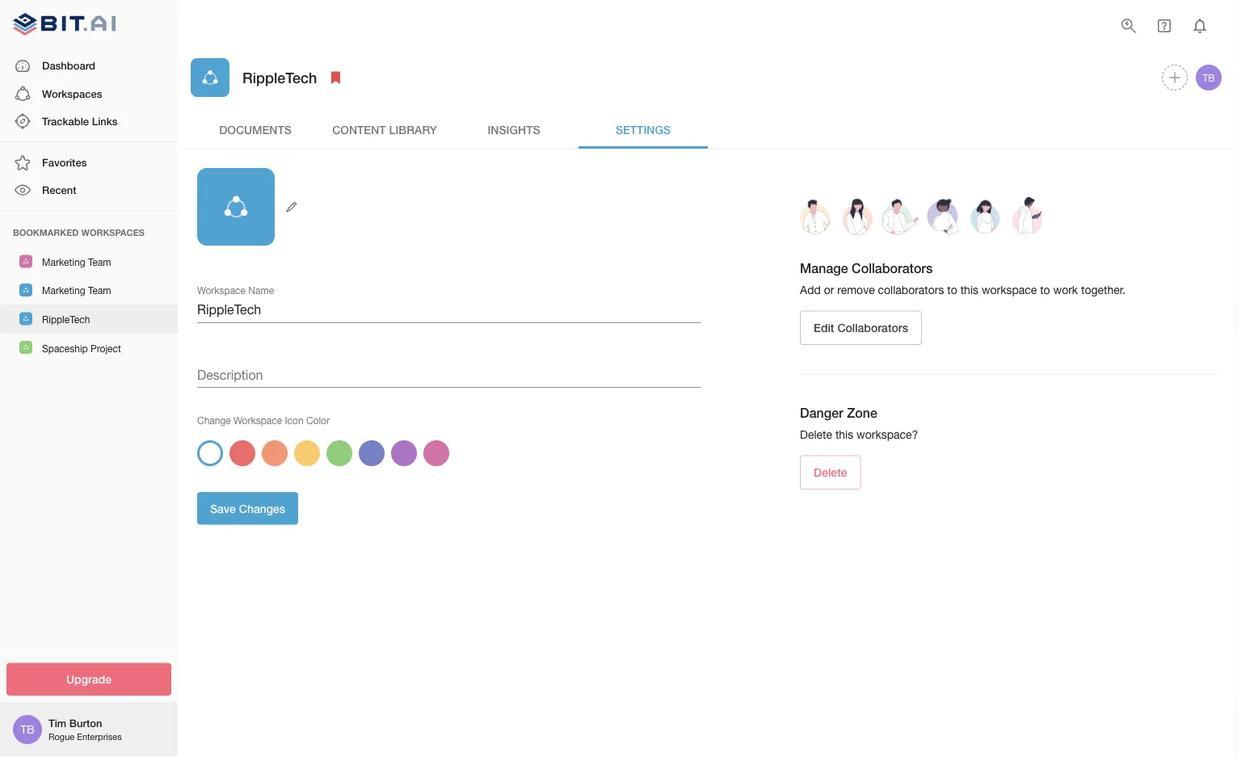 Task type: locate. For each thing, give the bounding box(es) containing it.
1 marketing team button from the top
[[0, 247, 178, 276]]

marketing team for 1st the marketing team button from the bottom of the page
[[42, 285, 111, 296]]

collaborators up collaborators
[[852, 261, 933, 276]]

0 vertical spatial marketing
[[42, 256, 85, 268]]

tb button
[[1194, 62, 1224, 93]]

danger
[[800, 405, 843, 421]]

marketing team up "rippletech" button
[[42, 285, 111, 296]]

marketing team button down bookmarked workspaces
[[0, 247, 178, 276]]

edit collaborators button
[[800, 311, 922, 345]]

collaborators inside 'button'
[[837, 321, 908, 335]]

workspace left "icon"
[[234, 415, 282, 426]]

workspace
[[982, 283, 1037, 297]]

rippletech
[[242, 69, 317, 86], [42, 314, 90, 325]]

collaborators inside manage collaborators add or remove collaborators to this workspace to work together.
[[852, 261, 933, 276]]

marketing for 1st the marketing team button from the bottom of the page
[[42, 285, 85, 296]]

this down zone
[[835, 428, 854, 441]]

1 vertical spatial team
[[88, 285, 111, 296]]

workspace?
[[857, 428, 918, 441]]

delete
[[800, 428, 832, 441], [814, 466, 847, 479]]

rogue
[[48, 732, 74, 742]]

0 horizontal spatial rippletech
[[42, 314, 90, 325]]

marketing down bookmarked workspaces
[[42, 256, 85, 268]]

marketing up "rippletech" button
[[42, 285, 85, 296]]

delete inside danger zone delete this workspace?
[[800, 428, 832, 441]]

1 vertical spatial collaborators
[[837, 321, 908, 335]]

0 vertical spatial marketing team
[[42, 256, 111, 268]]

0 vertical spatial this
[[961, 283, 979, 297]]

this left workspace
[[961, 283, 979, 297]]

team
[[88, 256, 111, 268], [88, 285, 111, 296]]

marketing team
[[42, 256, 111, 268], [42, 285, 111, 296]]

collaborators
[[852, 261, 933, 276], [837, 321, 908, 335]]

workspace name
[[197, 285, 274, 296]]

1 to from the left
[[947, 283, 957, 297]]

insights link
[[449, 110, 579, 149]]

2 marketing team from the top
[[42, 285, 111, 296]]

rippletech up the spaceship
[[42, 314, 90, 325]]

add
[[800, 283, 821, 297]]

0 vertical spatial collaborators
[[852, 261, 933, 276]]

enterprises
[[77, 732, 122, 742]]

project
[[91, 343, 121, 354]]

collaborators
[[878, 283, 944, 297]]

content library
[[332, 123, 437, 136]]

0 horizontal spatial to
[[947, 283, 957, 297]]

team down workspaces
[[88, 256, 111, 268]]

1 horizontal spatial to
[[1040, 283, 1050, 297]]

this inside manage collaborators add or remove collaborators to this workspace to work together.
[[961, 283, 979, 297]]

remove
[[837, 283, 875, 297]]

0 vertical spatial rippletech
[[242, 69, 317, 86]]

marketing team down bookmarked workspaces
[[42, 256, 111, 268]]

1 marketing team from the top
[[42, 256, 111, 268]]

1 vertical spatial tb
[[20, 723, 35, 736]]

2 to from the left
[[1040, 283, 1050, 297]]

content library link
[[320, 110, 449, 149]]

trackable links button
[[0, 107, 178, 135]]

1 horizontal spatial tb
[[1203, 72, 1215, 83]]

icon
[[285, 415, 303, 426]]

delete down the danger
[[800, 428, 832, 441]]

collaborators for edit
[[837, 321, 908, 335]]

edit collaborators
[[814, 321, 908, 335]]

to left work on the right
[[1040, 283, 1050, 297]]

rippletech left remove bookmark image
[[242, 69, 317, 86]]

delete down danger zone delete this workspace?
[[814, 466, 847, 479]]

1 vertical spatial this
[[835, 428, 854, 441]]

tb
[[1203, 72, 1215, 83], [20, 723, 35, 736]]

collaborators for manage
[[852, 261, 933, 276]]

marketing
[[42, 256, 85, 268], [42, 285, 85, 296]]

1 vertical spatial marketing team
[[42, 285, 111, 296]]

1 vertical spatial marketing
[[42, 285, 85, 296]]

trackable
[[42, 115, 89, 127]]

delete inside the delete button
[[814, 466, 847, 479]]

1 team from the top
[[88, 256, 111, 268]]

favorites button
[[0, 149, 178, 176]]

collaborators down remove on the top of the page
[[837, 321, 908, 335]]

2 marketing from the top
[[42, 285, 85, 296]]

to
[[947, 283, 957, 297], [1040, 283, 1050, 297]]

1 vertical spatial rippletech
[[42, 314, 90, 325]]

0 vertical spatial team
[[88, 256, 111, 268]]

this
[[961, 283, 979, 297], [835, 428, 854, 441]]

settings link
[[579, 110, 708, 149]]

tab list containing documents
[[191, 110, 1224, 149]]

workspace
[[197, 285, 246, 296], [234, 415, 282, 426]]

marketing team button up spaceship project button
[[0, 276, 178, 304]]

workspace left name
[[197, 285, 246, 296]]

0 horizontal spatial this
[[835, 428, 854, 441]]

content
[[332, 123, 386, 136]]

marketing team button
[[0, 247, 178, 276], [0, 276, 178, 304]]

team up "rippletech" button
[[88, 285, 111, 296]]

spaceship project
[[42, 343, 121, 354]]

tim
[[48, 717, 66, 729]]

trackable links
[[42, 115, 118, 127]]

to right collaborators
[[947, 283, 957, 297]]

2 marketing team button from the top
[[0, 276, 178, 304]]

save
[[210, 502, 236, 515]]

0 vertical spatial delete
[[800, 428, 832, 441]]

upgrade
[[66, 673, 112, 686]]

tab list
[[191, 110, 1224, 149]]

remove bookmark image
[[326, 68, 345, 87]]

upgrade button
[[6, 663, 171, 696]]

1 marketing from the top
[[42, 256, 85, 268]]

spaceship
[[42, 343, 88, 354]]

spaceship project button
[[0, 333, 178, 362]]

together.
[[1081, 283, 1126, 297]]

1 vertical spatial delete
[[814, 466, 847, 479]]

1 horizontal spatial this
[[961, 283, 979, 297]]

0 vertical spatial tb
[[1203, 72, 1215, 83]]



Task type: describe. For each thing, give the bounding box(es) containing it.
1 horizontal spatial rippletech
[[242, 69, 317, 86]]

0 vertical spatial workspace
[[197, 285, 246, 296]]

links
[[92, 115, 118, 127]]

library
[[389, 123, 437, 136]]

workspaces button
[[0, 80, 178, 107]]

edit
[[814, 321, 834, 335]]

marketing team for 1st the marketing team button
[[42, 256, 111, 268]]

changes
[[239, 502, 285, 515]]

color
[[306, 415, 330, 426]]

this inside danger zone delete this workspace?
[[835, 428, 854, 441]]

danger zone delete this workspace?
[[800, 405, 918, 441]]

favorites
[[42, 156, 87, 169]]

work
[[1053, 283, 1078, 297]]

tb inside button
[[1203, 72, 1215, 83]]

tim burton rogue enterprises
[[48, 717, 122, 742]]

documents link
[[191, 110, 320, 149]]

workspaces
[[81, 227, 145, 238]]

rippletech button
[[0, 304, 178, 333]]

save changes button
[[197, 492, 298, 525]]

1 vertical spatial workspace
[[234, 415, 282, 426]]

rippletech inside "rippletech" button
[[42, 314, 90, 325]]

change
[[197, 415, 231, 426]]

dashboard button
[[0, 52, 178, 80]]

change workspace icon color
[[197, 415, 330, 426]]

delete button
[[800, 456, 861, 490]]

burton
[[69, 717, 102, 729]]

bookmarked
[[13, 227, 79, 238]]

0 horizontal spatial tb
[[20, 723, 35, 736]]

manage collaborators add or remove collaborators to this workspace to work together.
[[800, 261, 1126, 297]]

recent
[[42, 184, 76, 196]]

manage
[[800, 261, 848, 276]]

save changes
[[210, 502, 285, 515]]

insights
[[488, 123, 540, 136]]

workspaces
[[42, 87, 102, 100]]

bookmarked workspaces
[[13, 227, 145, 238]]

Workspace Description text field
[[197, 362, 701, 388]]

name
[[248, 285, 274, 296]]

documents
[[219, 123, 292, 136]]

settings
[[616, 123, 671, 136]]

recent button
[[0, 176, 178, 204]]

or
[[824, 283, 834, 297]]

2 team from the top
[[88, 285, 111, 296]]

dashboard
[[42, 59, 95, 72]]

Workspace Name text field
[[197, 297, 701, 323]]

zone
[[847, 405, 877, 421]]

marketing for 1st the marketing team button
[[42, 256, 85, 268]]



Task type: vqa. For each thing, say whether or not it's contained in the screenshot.
CEO text field
no



